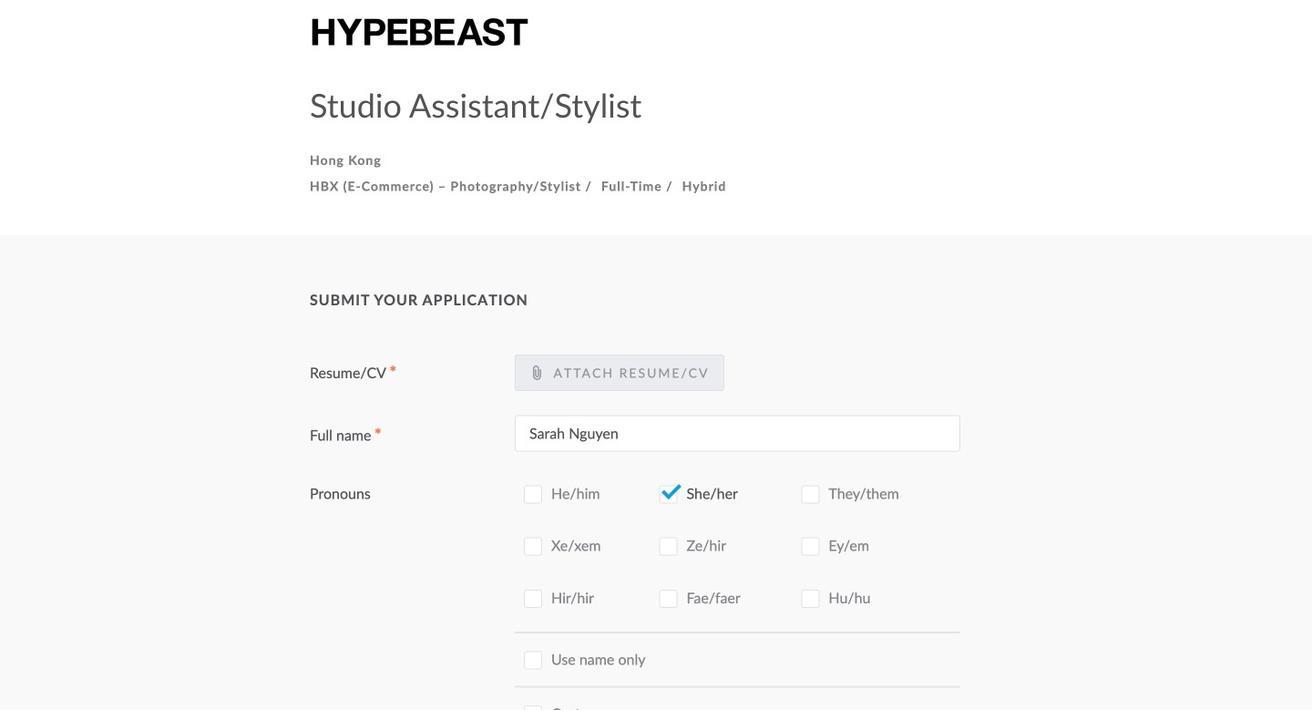 Task type: describe. For each thing, give the bounding box(es) containing it.
paperclip image
[[530, 366, 544, 380]]



Task type: locate. For each thing, give the bounding box(es) containing it.
hypebeast logo image
[[310, 16, 530, 48]]

None checkbox
[[524, 485, 542, 503], [660, 485, 678, 503], [802, 485, 820, 503], [660, 538, 678, 556], [802, 538, 820, 556], [524, 590, 542, 608], [660, 590, 678, 608], [524, 651, 542, 670], [524, 705, 542, 710], [524, 485, 542, 503], [660, 485, 678, 503], [802, 485, 820, 503], [660, 538, 678, 556], [802, 538, 820, 556], [524, 590, 542, 608], [660, 590, 678, 608], [524, 651, 542, 670], [524, 705, 542, 710]]

None checkbox
[[524, 538, 542, 556], [802, 590, 820, 608], [524, 538, 542, 556], [802, 590, 820, 608]]

None text field
[[515, 415, 961, 451]]



Task type: vqa. For each thing, say whether or not it's contained in the screenshot.
Hypebeast logo
yes



